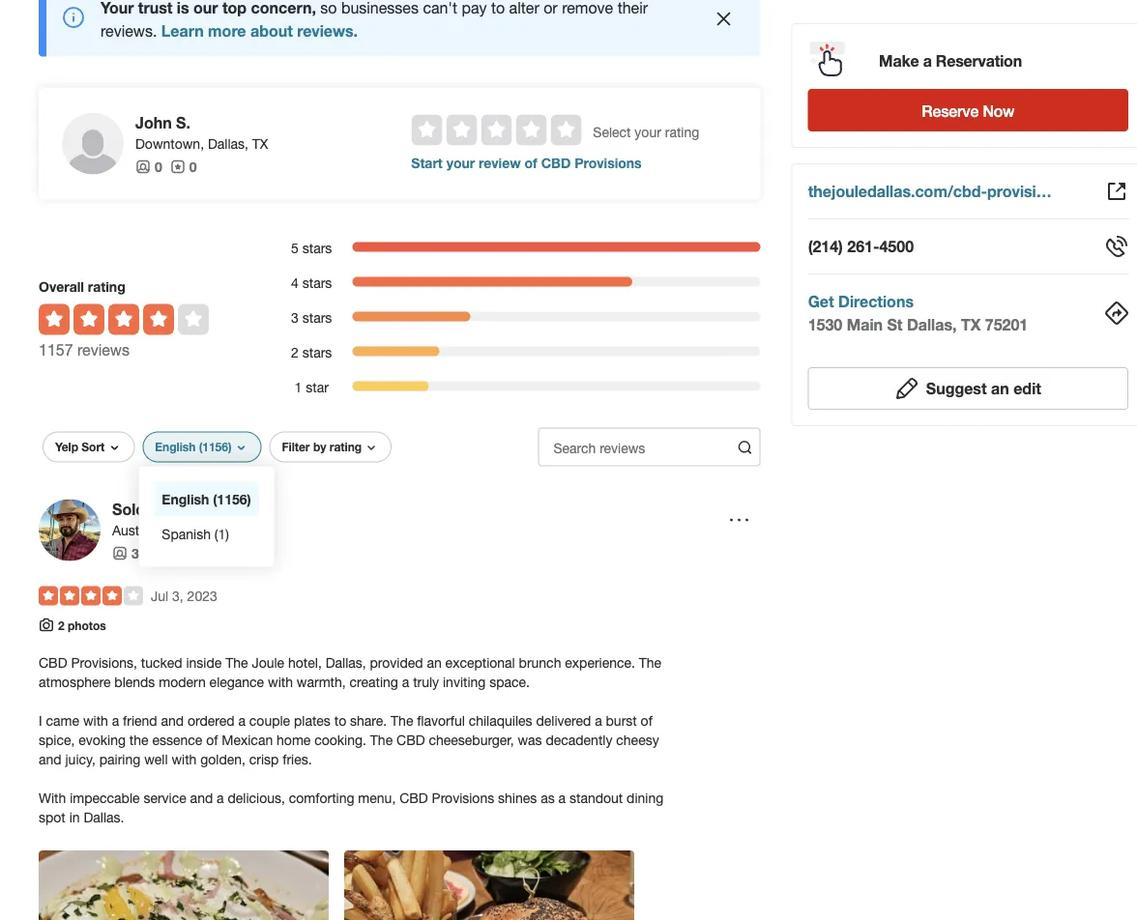 Task type: vqa. For each thing, say whether or not it's contained in the screenshot.
2nd , from the left
no



Task type: locate. For each thing, give the bounding box(es) containing it.
1 0 from the left
[[155, 159, 162, 175]]

reservation
[[936, 51, 1022, 70]]

friends element left 16 review v2 'image'
[[135, 157, 162, 177]]

reviews. down so
[[297, 22, 358, 40]]

with
[[39, 791, 66, 807]]

provisions left shines
[[432, 791, 494, 807]]

a left delicious,
[[217, 791, 224, 807]]

shines
[[498, 791, 537, 807]]

the
[[129, 733, 149, 749]]

provisions inside with impeccable service and a delicious, comforting menu, cbd provisions shines as a standout dining spot in dallas.
[[432, 791, 494, 807]]

of up cheesy on the right
[[641, 713, 652, 729]]

of right review
[[525, 155, 537, 171]]

stars right 4
[[302, 275, 332, 291]]

0 vertical spatial english
[[155, 440, 196, 454]]

to inside so businesses can't pay to alter or remove their reviews.
[[491, 0, 505, 17]]

and inside with impeccable service and a delicious, comforting menu, cbd provisions shines as a standout dining spot in dallas.
[[190, 791, 213, 807]]

1 horizontal spatial your
[[635, 124, 661, 140]]

0 inside the 'friends' element
[[155, 159, 162, 175]]

1 16 chevron down v2 image from the left
[[233, 441, 249, 456]]

2 horizontal spatial rating
[[665, 124, 699, 140]]

2 stars from the top
[[302, 275, 332, 291]]

dallas, right the st at the top of the page
[[907, 316, 957, 334]]

english (1156)
[[155, 440, 232, 454], [162, 491, 251, 507]]

select your rating
[[593, 124, 699, 140]]

the
[[225, 655, 248, 671], [639, 655, 662, 671], [391, 713, 413, 729], [370, 733, 393, 749]]

as
[[541, 791, 555, 807]]

4 star rating image for 1157 reviews
[[39, 304, 209, 335]]

0 horizontal spatial of
[[206, 733, 218, 749]]

stars
[[302, 240, 332, 256], [302, 275, 332, 291], [302, 310, 332, 326], [302, 344, 332, 360]]

1 vertical spatial tx
[[961, 316, 981, 334]]

2 vertical spatial with
[[172, 752, 197, 768]]

dallas, inside get directions 1530 main st dallas, tx 75201
[[907, 316, 957, 334]]

1 vertical spatial rating
[[88, 279, 125, 295]]

0 horizontal spatial your
[[446, 155, 475, 171]]

mexican
[[222, 733, 273, 749]]

with down joule at the bottom left
[[268, 675, 293, 691]]

1 horizontal spatial to
[[491, 0, 505, 17]]

elegance
[[209, 675, 264, 691]]

1 vertical spatial friends element
[[112, 544, 154, 563]]

filter
[[282, 440, 310, 454]]

english (1156) inside dropdown button
[[155, 440, 232, 454]]

(214)
[[808, 237, 843, 256]]

your
[[635, 124, 661, 140], [446, 155, 475, 171]]

0 vertical spatial english (1156)
[[155, 440, 232, 454]]

1 star
[[295, 379, 329, 395]]

4500
[[879, 237, 914, 256]]

provided
[[370, 655, 423, 671]]

hotel,
[[288, 655, 322, 671]]

rating right by
[[329, 440, 362, 454]]

english inside button
[[162, 491, 209, 507]]

1 horizontal spatial dallas,
[[326, 655, 366, 671]]

rating right select
[[665, 124, 699, 140]]

2 vertical spatial tx
[[158, 522, 174, 538]]

0 vertical spatial friends element
[[135, 157, 162, 177]]

4 star rating image up photos
[[39, 587, 143, 606]]

i
[[39, 713, 42, 729]]

english inside dropdown button
[[155, 440, 196, 454]]

0 horizontal spatial 0
[[155, 159, 162, 175]]

1 vertical spatial 2
[[58, 619, 64, 633]]

ordered
[[188, 713, 235, 729]]

0 horizontal spatial 16 chevron down v2 image
[[233, 441, 249, 456]]

0 horizontal spatial dallas,
[[208, 136, 248, 152]]

0 horizontal spatial rating
[[88, 279, 125, 295]]

star
[[306, 379, 329, 395]]

24 directions v2 image
[[1105, 302, 1128, 325]]

provisions down select
[[575, 155, 642, 171]]

your right start
[[446, 155, 475, 171]]

0 vertical spatial 2
[[291, 344, 299, 360]]

(1156) up english (1156) button
[[199, 440, 232, 454]]

with down essence
[[172, 752, 197, 768]]

dallas, up warmth,
[[326, 655, 366, 671]]

spanish (1) button
[[154, 517, 259, 552]]

2 vertical spatial dallas,
[[326, 655, 366, 671]]

english (1156) for english (1156) button
[[162, 491, 251, 507]]

tucked
[[141, 655, 182, 671]]

comforting
[[289, 791, 354, 807]]

0 horizontal spatial an
[[427, 655, 442, 671]]

spanish
[[162, 526, 211, 542]]

4 star rating image
[[39, 304, 209, 335], [39, 587, 143, 606]]

1 vertical spatial an
[[427, 655, 442, 671]]

remove
[[562, 0, 613, 17]]

0 vertical spatial your
[[635, 124, 661, 140]]

16 chevron down v2 image
[[233, 441, 249, 456], [364, 441, 379, 456]]

1 4 star rating image from the top
[[39, 304, 209, 335]]

an up truly
[[427, 655, 442, 671]]

golden,
[[200, 752, 246, 768]]

0 horizontal spatial with
[[83, 713, 108, 729]]

dallas, inside cbd provisions, tucked inside the joule hotel, dallas, provided an exceptional brunch experience. the atmosphere blends modern elegance with warmth, creating a truly inviting space.
[[326, 655, 366, 671]]

0 horizontal spatial reviews
[[77, 342, 130, 359]]

1 horizontal spatial reviews.
[[297, 22, 358, 40]]

crisp
[[249, 752, 279, 768]]

16 chevron down v2 image inside english (1156) dropdown button
[[233, 441, 249, 456]]

1 horizontal spatial 0
[[189, 159, 197, 175]]

overall rating
[[39, 279, 125, 295]]

reviews right search
[[600, 440, 645, 456]]

75201
[[985, 316, 1028, 334]]

3 stars from the top
[[302, 310, 332, 326]]

spot
[[39, 810, 66, 826]]

1 vertical spatial your
[[446, 155, 475, 171]]

4 stars from the top
[[302, 344, 332, 360]]

filter by rating
[[282, 440, 362, 454]]

3,
[[172, 588, 183, 604]]

provisions
[[575, 155, 642, 171], [432, 791, 494, 807]]

with impeccable service and a delicious, comforting menu, cbd provisions shines as a standout dining spot in dallas.
[[39, 791, 664, 826]]

(1)
[[214, 526, 229, 542]]

2 4 star rating image from the top
[[39, 587, 143, 606]]

stars right "3"
[[302, 310, 332, 326]]

now
[[983, 102, 1015, 120]]

0 right 16 friends v2 icon
[[155, 159, 162, 175]]

suggest an edit button
[[808, 367, 1128, 410]]

0 vertical spatial provisions
[[575, 155, 642, 171]]

16 chevron down v2 image
[[107, 441, 122, 456]]

0 vertical spatial an
[[991, 380, 1009, 398]]

tx down solomon r.
[[158, 522, 174, 538]]

4
[[291, 275, 299, 291]]

2 horizontal spatial and
[[190, 791, 213, 807]]

stars up star
[[302, 344, 332, 360]]

0 horizontal spatial to
[[334, 713, 346, 729]]

24 phone v2 image
[[1105, 235, 1128, 258]]

1 horizontal spatial an
[[991, 380, 1009, 398]]

16 chevron down v2 image right filter by rating
[[364, 441, 379, 456]]

search image
[[737, 440, 753, 455]]

0 horizontal spatial and
[[39, 752, 62, 768]]

john
[[135, 113, 172, 132]]

16 friends v2 image
[[112, 546, 128, 561]]

their
[[618, 0, 648, 17]]

16 chevron down v2 image inside 'filter by rating' dropdown button
[[364, 441, 379, 456]]

1 vertical spatial to
[[334, 713, 346, 729]]

16 chevron down v2 image for filter by rating
[[364, 441, 379, 456]]

0 vertical spatial reviews
[[77, 342, 130, 359]]

0 vertical spatial 4 star rating image
[[39, 304, 209, 335]]

1157
[[39, 342, 73, 359]]

2 horizontal spatial of
[[641, 713, 652, 729]]

cbd inside cbd provisions, tucked inside the joule hotel, dallas, provided an exceptional brunch experience. the atmosphere blends modern elegance with warmth, creating a truly inviting space.
[[39, 655, 67, 671]]

0 horizontal spatial provisions
[[432, 791, 494, 807]]

1 vertical spatial english
[[162, 491, 209, 507]]

1 horizontal spatial rating
[[329, 440, 362, 454]]

dallas,
[[208, 136, 248, 152], [907, 316, 957, 334], [326, 655, 366, 671]]

(1156) up (1)
[[213, 491, 251, 507]]

16 chevron down v2 image for english (1156)
[[233, 441, 249, 456]]

english (1156) inside button
[[162, 491, 251, 507]]

1 horizontal spatial and
[[161, 713, 184, 729]]

dallas.
[[84, 810, 124, 826]]

a right make
[[923, 51, 932, 70]]

friends element containing 300
[[112, 544, 154, 563]]

suggest an edit
[[926, 380, 1041, 398]]

2 right 16 camera v2 "icon"
[[58, 619, 64, 633]]

filter by rating button
[[269, 432, 392, 463]]

delicious,
[[228, 791, 285, 807]]

3
[[291, 310, 299, 326]]

a up evoking on the left
[[112, 713, 119, 729]]

cbd down flavorful
[[396, 733, 425, 749]]

1 stars from the top
[[302, 240, 332, 256]]

to inside i came with a friend and ordered a couple plates to share. the flavorful chilaquiles delivered a burst of spice, evoking the essence of mexican home cooking. the cbd cheeseburger, was decadently cheesy and juicy, pairing well with golden, crisp fries.
[[334, 713, 346, 729]]

2 for 2 stars
[[291, 344, 299, 360]]

dallas, inside john s. downtown, dallas, tx
[[208, 136, 248, 152]]

reviews for 1157 reviews
[[77, 342, 130, 359]]

stars for 3 stars
[[302, 310, 332, 326]]

1 horizontal spatial of
[[525, 155, 537, 171]]

tx left the 75201
[[961, 316, 981, 334]]

rating inside dropdown button
[[329, 440, 362, 454]]

to up cooking. at left
[[334, 713, 346, 729]]

2 vertical spatial rating
[[329, 440, 362, 454]]

(1156) inside dropdown button
[[199, 440, 232, 454]]

filter reviews by 3 stars rating element
[[271, 308, 761, 328]]

and down spice,
[[39, 752, 62, 768]]

edit
[[1013, 380, 1041, 398]]

1 horizontal spatial tx
[[252, 136, 268, 152]]

1 vertical spatial and
[[39, 752, 62, 768]]

friends element down austin,
[[112, 544, 154, 563]]

cbd up atmosphere
[[39, 655, 67, 671]]

john s. downtown, dallas, tx
[[135, 113, 268, 152]]

reserve now link
[[808, 89, 1128, 132]]

(1156) inside button
[[213, 491, 251, 507]]

friends element
[[135, 157, 162, 177], [112, 544, 154, 563]]

1 vertical spatial reviews
[[600, 440, 645, 456]]

solomon r. link
[[112, 500, 198, 518]]

reviews element
[[170, 157, 197, 177]]

1 vertical spatial english (1156)
[[162, 491, 251, 507]]

2 vertical spatial and
[[190, 791, 213, 807]]

to right pay
[[491, 0, 505, 17]]

  text field
[[538, 428, 761, 467]]

juicy,
[[65, 752, 96, 768]]

of down ordered
[[206, 733, 218, 749]]

close image
[[712, 7, 736, 31]]

2 16 chevron down v2 image from the left
[[364, 441, 379, 456]]

0 vertical spatial rating
[[665, 124, 699, 140]]

an inside cbd provisions, tucked inside the joule hotel, dallas, provided an exceptional brunch experience. the atmosphere blends modern elegance with warmth, creating a truly inviting space.
[[427, 655, 442, 671]]

your right select
[[635, 124, 661, 140]]

2 horizontal spatial with
[[268, 675, 293, 691]]

dining
[[627, 791, 664, 807]]

reviews. left learn
[[101, 22, 157, 40]]

reviews right the 1157
[[77, 342, 130, 359]]

stars right 5
[[302, 240, 332, 256]]

0 horizontal spatial reviews.
[[101, 22, 157, 40]]

friends element containing 0
[[135, 157, 162, 177]]

0 horizontal spatial tx
[[158, 522, 174, 538]]

1 vertical spatial (1156)
[[213, 491, 251, 507]]

2 down "3"
[[291, 344, 299, 360]]

alter
[[509, 0, 539, 17]]

(1156) for english (1156) dropdown button
[[199, 440, 232, 454]]

reviews. inside so businesses can't pay to alter or remove their reviews.
[[101, 22, 157, 40]]

rating right overall
[[88, 279, 125, 295]]

1 horizontal spatial reviews
[[600, 440, 645, 456]]

rating
[[665, 124, 699, 140], [88, 279, 125, 295], [329, 440, 362, 454]]

1 horizontal spatial 16 chevron down v2 image
[[364, 441, 379, 456]]

about
[[250, 22, 293, 40]]

1 vertical spatial provisions
[[432, 791, 494, 807]]

standout
[[569, 791, 623, 807]]

cbd right menu,
[[399, 791, 428, 807]]

english
[[155, 440, 196, 454], [162, 491, 209, 507]]

and
[[161, 713, 184, 729], [39, 752, 62, 768], [190, 791, 213, 807]]

1 horizontal spatial with
[[172, 752, 197, 768]]

0 vertical spatial tx
[[252, 136, 268, 152]]

2 horizontal spatial tx
[[961, 316, 981, 334]]

4 star rating image up 1157 reviews
[[39, 304, 209, 335]]

0 vertical spatial with
[[268, 675, 293, 691]]

make
[[879, 51, 919, 70]]

reserve now
[[922, 102, 1015, 120]]

an left edit
[[991, 380, 1009, 398]]

a up mexican
[[238, 713, 246, 729]]

4 stars
[[291, 275, 332, 291]]

0 inside "reviews" element
[[189, 159, 197, 175]]

chilaquiles
[[469, 713, 532, 729]]

search reviews
[[554, 440, 645, 456]]

16 chevron down v2 image left filter
[[233, 441, 249, 456]]

1 vertical spatial with
[[83, 713, 108, 729]]

0 vertical spatial (1156)
[[199, 440, 232, 454]]

menu,
[[358, 791, 396, 807]]

0 vertical spatial to
[[491, 0, 505, 17]]

your for start
[[446, 155, 475, 171]]

1 vertical spatial dallas,
[[907, 316, 957, 334]]

and up essence
[[161, 713, 184, 729]]

0 horizontal spatial 2
[[58, 619, 64, 633]]

a left truly
[[402, 675, 409, 691]]

None radio
[[411, 115, 442, 146], [446, 115, 477, 146], [481, 115, 512, 146], [516, 115, 547, 146], [550, 115, 581, 146], [411, 115, 442, 146], [446, 115, 477, 146], [481, 115, 512, 146], [516, 115, 547, 146], [550, 115, 581, 146]]

with up evoking on the left
[[83, 713, 108, 729]]

and right the service
[[190, 791, 213, 807]]

cbd right review
[[541, 155, 571, 171]]

english for english (1156) button
[[162, 491, 209, 507]]

a
[[923, 51, 932, 70], [402, 675, 409, 691], [112, 713, 119, 729], [238, 713, 246, 729], [595, 713, 602, 729], [217, 791, 224, 807], [558, 791, 566, 807]]

(1156)
[[199, 440, 232, 454], [213, 491, 251, 507]]

2 horizontal spatial dallas,
[[907, 316, 957, 334]]

16 camera v2 image
[[39, 617, 54, 633]]

yelp sort button
[[43, 432, 135, 463]]

tx right downtown,
[[252, 136, 268, 152]]

the right share.
[[391, 713, 413, 729]]

2 0 from the left
[[189, 159, 197, 175]]

dallas, right downtown,
[[208, 136, 248, 152]]

1 vertical spatial 4 star rating image
[[39, 587, 143, 606]]

0 vertical spatial dallas,
[[208, 136, 248, 152]]

rating for filter by rating
[[329, 440, 362, 454]]

2
[[291, 344, 299, 360], [58, 619, 64, 633]]

cheesy
[[616, 733, 659, 749]]

1 horizontal spatial 2
[[291, 344, 299, 360]]

0 right 16 review v2 'image'
[[189, 159, 197, 175]]

was
[[518, 733, 542, 749]]

your for select
[[635, 124, 661, 140]]

cbd inside with impeccable service and a delicious, comforting menu, cbd provisions shines as a standout dining spot in dallas.
[[399, 791, 428, 807]]

2 vertical spatial of
[[206, 733, 218, 749]]

spanish (1)
[[162, 526, 229, 542]]



Task type: describe. For each thing, give the bounding box(es) containing it.
start your review of cbd provisions
[[411, 155, 642, 171]]

an inside button
[[991, 380, 1009, 398]]

filter reviews by 2 stars rating element
[[271, 343, 761, 362]]

plates
[[294, 713, 331, 729]]

a right as
[[558, 791, 566, 807]]

service
[[143, 791, 186, 807]]

with inside cbd provisions, tucked inside the joule hotel, dallas, provided an exceptional brunch experience. the atmosphere blends modern elegance with warmth, creating a truly inviting space.
[[268, 675, 293, 691]]

24 external link v2 image
[[1105, 180, 1128, 203]]

in
[[69, 810, 80, 826]]

the down share.
[[370, 733, 393, 749]]

make a reservation
[[879, 51, 1022, 70]]

1157 reviews
[[39, 342, 130, 359]]

provisi…
[[987, 182, 1052, 201]]

fries.
[[283, 752, 312, 768]]

elite 23 link
[[205, 502, 247, 517]]

main
[[847, 316, 883, 334]]

yelp sort
[[55, 440, 105, 454]]

0 for the 'friends' element containing 0
[[155, 159, 162, 175]]

menu image
[[728, 509, 751, 532]]

learn more about reviews. link
[[161, 22, 358, 40]]

24 pencil v2 image
[[895, 377, 918, 400]]

cheeseburger,
[[429, 733, 514, 749]]

delivered
[[536, 713, 591, 729]]

solomon r.
[[112, 500, 198, 518]]

share.
[[350, 713, 387, 729]]

23
[[232, 503, 243, 515]]

pairing
[[99, 752, 140, 768]]

thejouledallas.com/cbd-
[[808, 182, 987, 201]]

16 review v2 image
[[170, 159, 185, 175]]

261-
[[847, 237, 879, 256]]

stars for 5 stars
[[302, 240, 332, 256]]

creating
[[350, 675, 398, 691]]

jul
[[151, 588, 168, 604]]

home
[[277, 733, 311, 749]]

space.
[[489, 675, 530, 691]]

tx inside elite 23 austin, tx
[[158, 522, 174, 538]]

jul 3, 2023
[[151, 588, 217, 604]]

learn more about reviews.
[[161, 22, 358, 40]]

r.
[[182, 500, 198, 518]]

0 vertical spatial and
[[161, 713, 184, 729]]

stars for 4 stars
[[302, 275, 332, 291]]

16 friends v2 image
[[135, 159, 151, 175]]

directions
[[838, 292, 914, 311]]

well
[[144, 752, 168, 768]]

(1156) for english (1156) button
[[213, 491, 251, 507]]

solomon
[[112, 500, 178, 518]]

start
[[411, 155, 443, 171]]

filter reviews by 4 stars rating element
[[271, 273, 761, 293]]

suggest
[[926, 380, 987, 398]]

exceptional
[[445, 655, 515, 671]]

experience.
[[565, 655, 635, 671]]

get
[[808, 292, 834, 311]]

inviting
[[443, 675, 486, 691]]

couple
[[249, 713, 290, 729]]

stars for 2 stars
[[302, 344, 332, 360]]

info alert
[[39, 0, 761, 57]]

john s. link
[[135, 113, 190, 132]]

filter reviews by 1 star rating element
[[271, 378, 761, 397]]

photo of solomon r. image
[[39, 500, 101, 562]]

tx inside get directions 1530 main st dallas, tx 75201
[[961, 316, 981, 334]]

24 info v2 image
[[62, 6, 85, 29]]

3 stars
[[291, 310, 332, 326]]

english (1156) for english (1156) dropdown button
[[155, 440, 232, 454]]

0 for "reviews" element
[[189, 159, 197, 175]]

brunch
[[519, 655, 561, 671]]

truly
[[413, 675, 439, 691]]

decadently
[[546, 733, 612, 749]]

2 for 2 photos
[[58, 619, 64, 633]]

300
[[132, 546, 154, 562]]

warmth,
[[297, 675, 346, 691]]

english (1156) button
[[142, 432, 262, 463]]

reviews for search reviews
[[600, 440, 645, 456]]

thejouledallas.com/cbd-provisi… link
[[808, 182, 1052, 201]]

pay
[[462, 0, 487, 17]]

more
[[208, 22, 246, 40]]

a inside cbd provisions, tucked inside the joule hotel, dallas, provided an exceptional brunch experience. the atmosphere blends modern elegance with warmth, creating a truly inviting space.
[[402, 675, 409, 691]]

can't
[[423, 0, 457, 17]]

photo of john s. image
[[62, 113, 124, 175]]

blends
[[114, 675, 155, 691]]

5
[[291, 240, 299, 256]]

english for english (1156) dropdown button
[[155, 440, 196, 454]]

businesses
[[341, 0, 419, 17]]

the up elegance
[[225, 655, 248, 671]]

inside
[[186, 655, 222, 671]]

1 vertical spatial of
[[641, 713, 652, 729]]

burst
[[606, 713, 637, 729]]

1 horizontal spatial provisions
[[575, 155, 642, 171]]

tx inside john s. downtown, dallas, tx
[[252, 136, 268, 152]]

provisions,
[[71, 655, 137, 671]]

select
[[593, 124, 631, 140]]

rating for select your rating
[[665, 124, 699, 140]]

austin,
[[112, 522, 154, 538]]

5 stars
[[291, 240, 332, 256]]

atmosphere
[[39, 675, 111, 691]]

(no rating) image
[[411, 115, 581, 146]]

or
[[544, 0, 558, 17]]

so
[[320, 0, 337, 17]]

modern
[[159, 675, 206, 691]]

filter reviews by 5 stars rating element
[[271, 239, 761, 258]]

rating element
[[411, 115, 581, 146]]

the right 'experience.'
[[639, 655, 662, 671]]

spice,
[[39, 733, 75, 749]]

photos
[[68, 619, 106, 633]]

came
[[46, 713, 79, 729]]

friend
[[123, 713, 157, 729]]

cbd inside i came with a friend and ordered a couple plates to share. the flavorful chilaquiles delivered a burst of spice, evoking the essence of mexican home cooking. the cbd cheeseburger, was decadently cheesy and juicy, pairing well with golden, crisp fries.
[[396, 733, 425, 749]]

essence
[[152, 733, 202, 749]]

review
[[479, 155, 521, 171]]

st
[[887, 316, 903, 334]]

a left burst
[[595, 713, 602, 729]]

yelp
[[55, 440, 78, 454]]

1
[[295, 379, 302, 395]]

4 star rating image for jul 3, 2023
[[39, 587, 143, 606]]

0 vertical spatial of
[[525, 155, 537, 171]]

2 stars
[[291, 344, 332, 360]]



